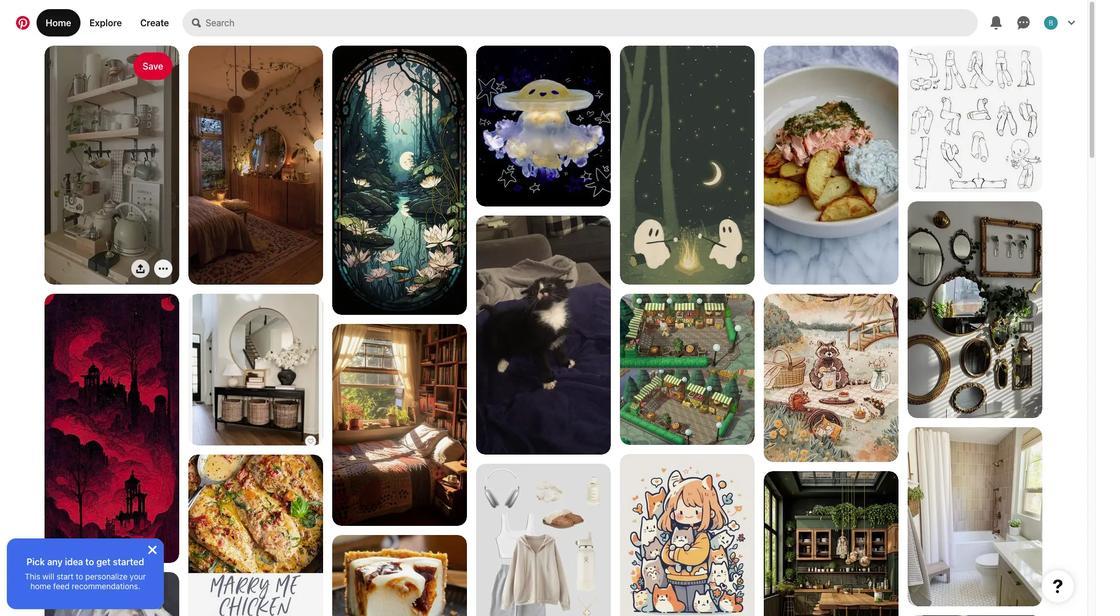 Task type: locate. For each thing, give the bounding box(es) containing it.
pick
[[27, 557, 45, 568]]

explore link
[[80, 9, 131, 37]]

to
[[85, 557, 94, 568], [76, 572, 83, 582]]

get
[[96, 557, 111, 568]]

home link
[[37, 9, 80, 37]]

this contains an image of: gold antique wall mirror image
[[908, 202, 1043, 419]]

brad klo image
[[1044, 16, 1058, 30]]

search icon image
[[192, 18, 201, 27]]

started
[[113, 557, 144, 568]]

save list
[[0, 46, 1088, 617]]

your
[[130, 572, 146, 582]]

this contains an image of: a simple bed with a lot of personality image
[[332, 324, 467, 526]]

to left get
[[85, 557, 94, 568]]

to right start
[[76, 572, 83, 582]]

create link
[[131, 9, 178, 37]]

Search text field
[[206, 9, 978, 37]]

this contains an image of: pretty in pink kid's bathroom image
[[908, 428, 1043, 607]]

create
[[140, 18, 169, 28]]

recommendations.
[[72, 582, 140, 592]]

1 vertical spatial to
[[76, 572, 83, 582]]

0 vertical spatial to
[[85, 557, 94, 568]]

pick any idea to get started this will start to personalize your home feed recommendations.
[[25, 557, 146, 592]]

save button
[[133, 53, 172, 80]]

0 horizontal spatial to
[[76, 572, 83, 582]]

this contains an image of: image
[[188, 46, 323, 285], [332, 46, 467, 315], [620, 46, 755, 285], [908, 46, 1043, 192], [188, 294, 323, 447], [620, 294, 755, 445], [764, 294, 899, 463], [620, 455, 755, 617], [476, 464, 611, 617]]

this contains an image of: self portrait with hands (r) image
[[45, 573, 179, 617]]

this contains an image of: coffee bar image
[[45, 46, 179, 285]]

will
[[43, 572, 54, 582]]



Task type: describe. For each thing, give the bounding box(es) containing it.
explore
[[90, 18, 122, 28]]

this contains an image of: tarot dark red image
[[45, 294, 179, 564]]

personalize
[[85, 572, 128, 582]]

idea
[[65, 557, 83, 568]]

this contains an image of: dill salmon with potato wedges and a creamy pickle and dill sauce image
[[764, 46, 899, 285]]

this contains an image of: modern farmhouse wood and green nature kitchen image
[[764, 472, 899, 617]]

save
[[143, 61, 163, 71]]

this contains an image of: apple butter cheesecake {no bake} image
[[332, 536, 467, 617]]

this contains an image of: marry me chicken image
[[188, 455, 323, 617]]

home
[[30, 582, 51, 592]]

start
[[57, 572, 74, 582]]

home
[[46, 18, 71, 28]]

any
[[47, 557, 63, 568]]

feed
[[53, 582, 70, 592]]

this
[[25, 572, 40, 582]]

cute jellyfish image
[[476, 46, 611, 207]]

this contains an image of: airplane ears are my favorite image
[[476, 216, 611, 455]]

1 horizontal spatial to
[[85, 557, 94, 568]]



Task type: vqa. For each thing, say whether or not it's contained in the screenshot.
This contains an image of: 🐟🤍
no



